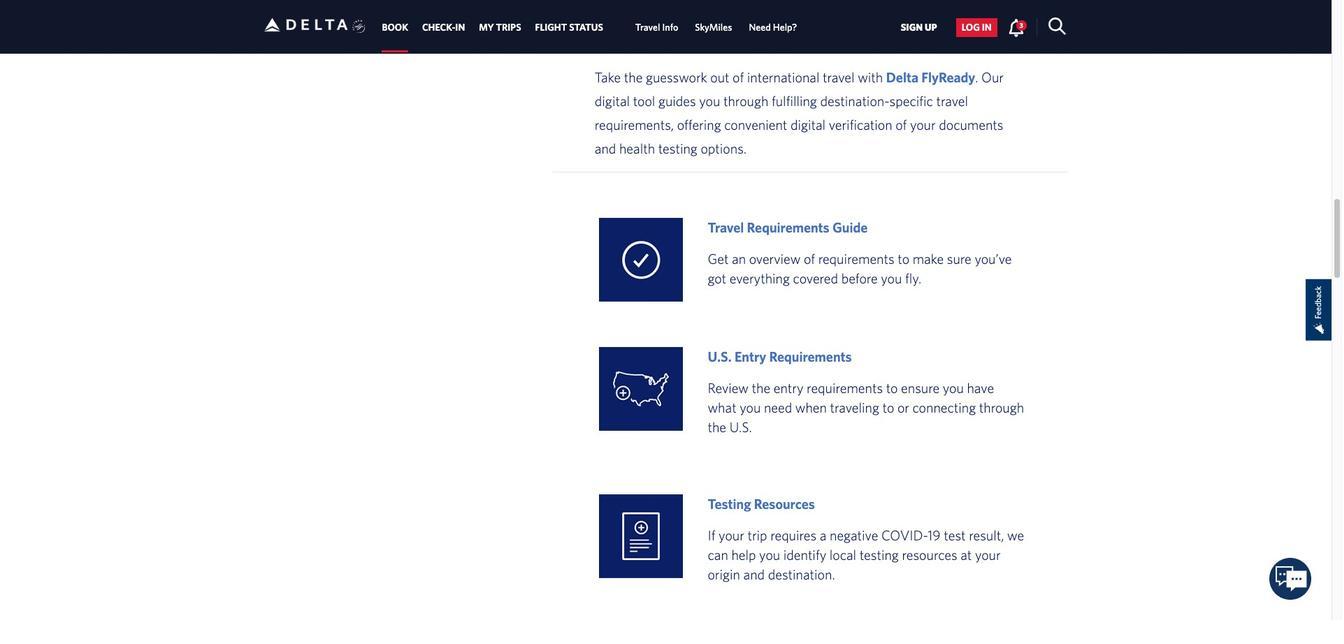 Task type: locate. For each thing, give the bounding box(es) containing it.
1 horizontal spatial your
[[910, 117, 936, 133]]

health
[[619, 141, 655, 157]]

0 vertical spatial u.s.
[[708, 349, 732, 365]]

2 horizontal spatial your
[[975, 547, 1001, 563]]

the right take
[[624, 69, 643, 85]]

international
[[747, 69, 820, 85]]

delta
[[886, 69, 919, 85]]

travel up destination-
[[823, 69, 855, 85]]

and left health
[[595, 141, 616, 157]]

testing down the offering
[[658, 141, 698, 157]]

u.s. left entry
[[708, 349, 732, 365]]

0 vertical spatial through
[[724, 93, 769, 109]]

flight status link
[[535, 15, 603, 40]]

to up fly. on the top
[[898, 251, 910, 267]]

documents
[[939, 117, 1004, 133]]

0 vertical spatial testing
[[658, 141, 698, 157]]

take the guesswork out of international travel with delta flyready
[[595, 69, 975, 85]]

travel up get
[[708, 220, 744, 236]]

you inside . our digital tool guides you through fulfilling destination-specific travel requirements, offering convenient digital verification of your documents and health testing options.
[[699, 93, 720, 109]]

1 horizontal spatial travel
[[708, 220, 744, 236]]

your down 'specific'
[[910, 117, 936, 133]]

of down 'specific'
[[896, 117, 907, 133]]

skymiles
[[695, 22, 732, 33]]

sign up
[[901, 22, 937, 33]]

identify
[[783, 547, 826, 563]]

u.s.
[[708, 349, 732, 365], [730, 419, 752, 436]]

u.s. entry requirements link
[[708, 349, 852, 365]]

if your trip requires a negative covid-19 test result, we can help you identify local testing resources at your origin and destination.
[[708, 528, 1024, 583]]

the up need
[[752, 380, 770, 396]]

travel inside . our digital tool guides you through fulfilling destination-specific travel requirements, offering convenient digital verification of your documents and health testing options.
[[936, 93, 968, 109]]

0 horizontal spatial and
[[595, 141, 616, 157]]

guesswork
[[646, 69, 707, 85]]

covered
[[793, 271, 838, 287]]

trip
[[748, 528, 767, 544]]

0 vertical spatial and
[[595, 141, 616, 157]]

and inside if your trip requires a negative covid-19 test result, we can help you identify local testing resources at your origin and destination.
[[743, 567, 765, 583]]

0 horizontal spatial travel
[[635, 22, 660, 33]]

fulfilling
[[772, 93, 817, 109]]

1 vertical spatial through
[[979, 400, 1024, 416]]

log in button
[[956, 18, 997, 37]]

need
[[749, 22, 771, 33]]

2 horizontal spatial the
[[752, 380, 770, 396]]

specific
[[890, 93, 933, 109]]

covid-
[[881, 528, 928, 544]]

to
[[898, 251, 910, 267], [886, 380, 898, 396], [883, 400, 894, 416]]

0 horizontal spatial travel
[[823, 69, 855, 85]]

tab list containing book
[[375, 0, 806, 53]]

in
[[455, 22, 465, 33]]

0 horizontal spatial testing
[[658, 141, 698, 157]]

travel inside travel info link
[[635, 22, 660, 33]]

log
[[962, 22, 980, 33]]

origin
[[708, 567, 740, 583]]

get an overview of requirements to make sure you've got everything covered before you fly.
[[708, 251, 1012, 287]]

1 horizontal spatial and
[[743, 567, 765, 583]]

got
[[708, 271, 726, 287]]

your down result,
[[975, 547, 1001, 563]]

overview
[[749, 251, 801, 267]]

1 vertical spatial to
[[886, 380, 898, 396]]

2 vertical spatial the
[[708, 419, 726, 436]]

out
[[710, 69, 729, 85]]

1 vertical spatial travel
[[936, 93, 968, 109]]

you down trip
[[759, 547, 780, 563]]

you left fly. on the top
[[881, 271, 902, 287]]

take
[[595, 69, 621, 85]]

3
[[1020, 21, 1023, 29]]

1 vertical spatial of
[[896, 117, 907, 133]]

19
[[928, 528, 941, 544]]

of right out
[[733, 69, 744, 85]]

the down what at the right bottom
[[708, 419, 726, 436]]

0 vertical spatial requirements
[[818, 251, 895, 267]]

testing resources link
[[708, 496, 815, 512]]

flight status
[[535, 22, 603, 33]]

the
[[624, 69, 643, 85], [752, 380, 770, 396], [708, 419, 726, 436]]

you down out
[[699, 93, 720, 109]]

you've
[[975, 251, 1012, 267]]

trips
[[496, 22, 521, 33]]

travel down flyready
[[936, 93, 968, 109]]

test
[[944, 528, 966, 544]]

of
[[733, 69, 744, 85], [896, 117, 907, 133], [804, 251, 815, 267]]

u.s. inside review the entry requirements to ensure you have what you need when traveling to or connecting through the u.s.
[[730, 419, 752, 436]]

through up "convenient"
[[724, 93, 769, 109]]

to left or in the right bottom of the page
[[883, 400, 894, 416]]

of up "covered"
[[804, 251, 815, 267]]

1 horizontal spatial testing
[[860, 547, 899, 563]]

0 horizontal spatial the
[[624, 69, 643, 85]]

review
[[708, 380, 749, 396]]

an
[[732, 251, 746, 267]]

0 vertical spatial requirements
[[747, 220, 830, 236]]

through inside . our digital tool guides you through fulfilling destination-specific travel requirements, offering convenient digital verification of your documents and health testing options.
[[724, 93, 769, 109]]

1 vertical spatial testing
[[860, 547, 899, 563]]

1 vertical spatial the
[[752, 380, 770, 396]]

travel left info
[[635, 22, 660, 33]]

or
[[898, 400, 909, 416]]

requirements,
[[595, 117, 674, 133]]

2 vertical spatial your
[[975, 547, 1001, 563]]

you
[[699, 93, 720, 109], [881, 271, 902, 287], [943, 380, 964, 396], [740, 400, 761, 416], [759, 547, 780, 563]]

testing down negative
[[860, 547, 899, 563]]

if
[[708, 528, 716, 544]]

1 vertical spatial your
[[719, 528, 744, 544]]

1 vertical spatial requirements
[[807, 380, 883, 396]]

entry
[[735, 349, 766, 365]]

options.
[[701, 141, 747, 157]]

book
[[382, 22, 408, 33]]

0 vertical spatial digital
[[595, 93, 630, 109]]

make
[[913, 251, 944, 267]]

2 horizontal spatial of
[[896, 117, 907, 133]]

1 horizontal spatial through
[[979, 400, 1024, 416]]

2 vertical spatial of
[[804, 251, 815, 267]]

1 horizontal spatial travel
[[936, 93, 968, 109]]

0 vertical spatial the
[[624, 69, 643, 85]]

and down help
[[743, 567, 765, 583]]

testing inside . our digital tool guides you through fulfilling destination-specific travel requirements, offering convenient digital verification of your documents and health testing options.
[[658, 141, 698, 157]]

digital down fulfilling
[[791, 117, 826, 133]]

1 vertical spatial digital
[[791, 117, 826, 133]]

requirements inside get an overview of requirements to make sure you've got everything covered before you fly.
[[818, 251, 895, 267]]

resources
[[754, 496, 815, 512]]

guide
[[833, 220, 868, 236]]

tab list
[[375, 0, 806, 53]]

0 vertical spatial travel
[[823, 69, 855, 85]]

of inside get an overview of requirements to make sure you've got everything covered before you fly.
[[804, 251, 815, 267]]

a
[[820, 528, 827, 544]]

digital down take
[[595, 93, 630, 109]]

travel for travel requirements guide
[[708, 220, 744, 236]]

everything
[[730, 271, 790, 287]]

u.s. down what at the right bottom
[[730, 419, 752, 436]]

help
[[731, 547, 756, 563]]

requirements up traveling
[[807, 380, 883, 396]]

0 horizontal spatial your
[[719, 528, 744, 544]]

through down have
[[979, 400, 1024, 416]]

requirements up before
[[818, 251, 895, 267]]

travel
[[823, 69, 855, 85], [936, 93, 968, 109]]

your inside . our digital tool guides you through fulfilling destination-specific travel requirements, offering convenient digital verification of your documents and health testing options.
[[910, 117, 936, 133]]

digital
[[595, 93, 630, 109], [791, 117, 826, 133]]

we
[[1007, 528, 1024, 544]]

0 horizontal spatial of
[[733, 69, 744, 85]]

0 vertical spatial travel
[[635, 22, 660, 33]]

my
[[479, 22, 494, 33]]

0 horizontal spatial through
[[724, 93, 769, 109]]

negative
[[830, 528, 878, 544]]

your
[[910, 117, 936, 133], [719, 528, 744, 544], [975, 547, 1001, 563]]

traveling
[[830, 400, 879, 416]]

review the entry requirements to ensure you have what you need when traveling to or connecting through the u.s.
[[708, 380, 1024, 436]]

need help? link
[[749, 15, 797, 40]]

1 vertical spatial travel
[[708, 220, 744, 236]]

requirements
[[818, 251, 895, 267], [807, 380, 883, 396]]

your right if
[[719, 528, 744, 544]]

requirements up "entry"
[[769, 349, 852, 365]]

1 vertical spatial u.s.
[[730, 419, 752, 436]]

fly.
[[905, 271, 922, 287]]

you left need
[[740, 400, 761, 416]]

1 vertical spatial and
[[743, 567, 765, 583]]

check-in
[[422, 22, 465, 33]]

0 vertical spatial your
[[910, 117, 936, 133]]

1 horizontal spatial of
[[804, 251, 815, 267]]

0 vertical spatial to
[[898, 251, 910, 267]]

requirements up overview
[[747, 220, 830, 236]]

to up or in the right bottom of the page
[[886, 380, 898, 396]]



Task type: describe. For each thing, give the bounding box(es) containing it.
connecting
[[913, 400, 976, 416]]

get
[[708, 251, 729, 267]]

travel requirements guide link
[[708, 220, 868, 236]]

sign up link
[[895, 18, 943, 37]]

what
[[708, 400, 737, 416]]

through inside review the entry requirements to ensure you have what you need when traveling to or connecting through the u.s.
[[979, 400, 1024, 416]]

travel info link
[[635, 15, 678, 40]]

delta air lines image
[[264, 3, 348, 47]]

requires
[[770, 528, 817, 544]]

. our
[[975, 69, 1004, 85]]

sign
[[901, 22, 923, 33]]

status
[[569, 22, 603, 33]]

and inside . our digital tool guides you through fulfilling destination-specific travel requirements, offering convenient digital verification of your documents and health testing options.
[[595, 141, 616, 157]]

log in
[[962, 22, 992, 33]]

check-in link
[[422, 15, 465, 40]]

local
[[830, 547, 856, 563]]

my trips link
[[479, 15, 521, 40]]

testing resources
[[708, 496, 815, 512]]

travel requirements guide
[[708, 220, 868, 236]]

message us image
[[1270, 559, 1312, 601]]

before
[[841, 271, 878, 287]]

2 vertical spatial to
[[883, 400, 894, 416]]

requirements inside review the entry requirements to ensure you have what you need when traveling to or connecting through the u.s.
[[807, 380, 883, 396]]

skymiles link
[[695, 15, 732, 40]]

flight
[[535, 22, 567, 33]]

offering
[[677, 117, 721, 133]]

the for take
[[624, 69, 643, 85]]

when
[[795, 400, 827, 416]]

up
[[925, 22, 937, 33]]

testing
[[708, 496, 751, 512]]

tool
[[633, 93, 655, 109]]

delta flyready link
[[886, 69, 975, 85]]

testing inside if your trip requires a negative covid-19 test result, we can help you identify local testing resources at your origin and destination.
[[860, 547, 899, 563]]

entry
[[774, 380, 804, 396]]

ensure
[[901, 380, 940, 396]]

u.s. entry requirements
[[708, 349, 852, 365]]

1 vertical spatial requirements
[[769, 349, 852, 365]]

verification
[[829, 117, 892, 133]]

can
[[708, 547, 728, 563]]

of inside . our digital tool guides you through fulfilling destination-specific travel requirements, offering convenient digital verification of your documents and health testing options.
[[896, 117, 907, 133]]

you up connecting
[[943, 380, 964, 396]]

you inside if your trip requires a negative covid-19 test result, we can help you identify local testing resources at your origin and destination.
[[759, 547, 780, 563]]

check-
[[422, 22, 455, 33]]

book link
[[382, 15, 408, 40]]

travel for travel info
[[635, 22, 660, 33]]

1 horizontal spatial the
[[708, 419, 726, 436]]

resources
[[902, 547, 957, 563]]

have
[[967, 380, 994, 396]]

to inside get an overview of requirements to make sure you've got everything covered before you fly.
[[898, 251, 910, 267]]

skyteam image
[[352, 5, 366, 48]]

in
[[982, 22, 992, 33]]

3 link
[[1008, 18, 1027, 36]]

1 horizontal spatial digital
[[791, 117, 826, 133]]

info
[[662, 22, 678, 33]]

destination-
[[820, 93, 890, 109]]

the for review
[[752, 380, 770, 396]]

my trips
[[479, 22, 521, 33]]

need
[[764, 400, 792, 416]]

0 vertical spatial of
[[733, 69, 744, 85]]

0 horizontal spatial digital
[[595, 93, 630, 109]]

guides
[[658, 93, 696, 109]]

help?
[[773, 22, 797, 33]]

with
[[858, 69, 883, 85]]

convenient
[[724, 117, 787, 133]]

at
[[961, 547, 972, 563]]

. our digital tool guides you through fulfilling destination-specific travel requirements, offering convenient digital verification of your documents and health testing options.
[[595, 69, 1004, 157]]

result,
[[969, 528, 1004, 544]]

destination.
[[768, 567, 835, 583]]

travel info
[[635, 22, 678, 33]]

need help?
[[749, 22, 797, 33]]

you inside get an overview of requirements to make sure you've got everything covered before you fly.
[[881, 271, 902, 287]]

sure
[[947, 251, 972, 267]]



Task type: vqa. For each thing, say whether or not it's contained in the screenshot.
the left This link opens another site in a new window that may not follow the same accessibility policies as Delta Air Lines. image
no



